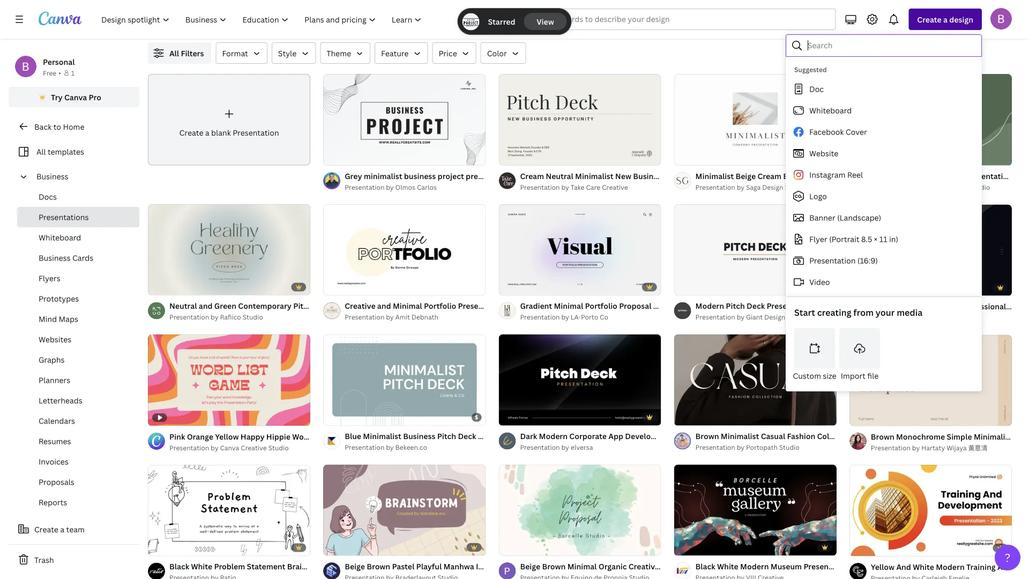 Task type: describe. For each thing, give the bounding box(es) containing it.
of for creative and minimal portfolio presentation
[[336, 283, 344, 291]]

black white modern museum presentation image
[[674, 464, 837, 556]]

dark modern corporate app development startup pitch deck presentation image
[[499, 334, 662, 426]]

creative inside creative and minimal portfolio presentation presentation by amit debnath
[[345, 301, 376, 311]]

personal
[[43, 57, 75, 67]]

all for all templates
[[36, 147, 46, 157]]

0 vertical spatial whiteboard
[[810, 105, 852, 116]]

deck inside "modern pitch deck presentation template presentation by giant design"
[[747, 301, 765, 311]]

by inside the grey minimalist business project presentation presentation by olmos carlos
[[386, 182, 394, 191]]

1 vertical spatial whiteboard
[[39, 232, 81, 243]]

wijaya
[[947, 443, 967, 452]]

16 for dark
[[521, 413, 528, 420]]

1 horizontal spatial brainstorm
[[518, 561, 559, 571]]

import file
[[841, 371, 879, 381]]

beige for blue minimalist business pitch deck presentation
[[345, 561, 365, 571]]

14 for grey
[[345, 153, 352, 160]]

cream inside cream neutral minimalist new business pitch deck presentation presentation by take care creative
[[520, 171, 544, 181]]

minimalist inside cream neutral minimalist new business pitch deck presentation presentation by take care creative
[[575, 171, 614, 181]]

grey minimalist business project presentation link
[[345, 170, 513, 182]]

cover
[[846, 127, 868, 137]]

by inside minimalist beige cream brand proposal presentation presentation by saga design studio
[[737, 182, 745, 191]]

minimalist inside blue minimalist business pitch deck presentation presentation by bekeen.co
[[363, 431, 402, 441]]

whiteboard link for business cards link
[[17, 227, 139, 248]]

flyer (portrait 8.5 × 11 in)
[[810, 234, 899, 244]]

Search search field
[[536, 9, 829, 29]]

0 horizontal spatial 1 of 10 link
[[323, 464, 486, 556]]

your
[[876, 307, 895, 318]]

simple inside brown monochrome simple minimalist pres presentation by hartaty wijaya 黃意清
[[947, 431, 973, 442]]

presentation
[[466, 171, 513, 181]]

grey minimalist business project presentation image
[[323, 74, 486, 165]]

blobs
[[895, 171, 916, 181]]

2 vertical spatial 1 of 14
[[156, 544, 177, 551]]

18
[[521, 153, 527, 160]]

debnath
[[412, 313, 439, 322]]

create for create a blank presentation
[[179, 128, 203, 138]]

16 for gradient
[[521, 283, 528, 290]]

business up docs
[[36, 171, 68, 182]]

create for create a team
[[34, 524, 58, 534]]

mind maps link
[[17, 309, 139, 329]]

beige brown minimal organic creative project presentation image
[[499, 464, 662, 556]]

manhwa
[[444, 561, 474, 571]]

1 for grey minimalist business project presentation
[[331, 153, 334, 160]]

0 horizontal spatial brainstorm
[[287, 562, 328, 572]]

view
[[537, 16, 554, 27]]

all for all filters
[[169, 48, 179, 58]]

2 vertical spatial 1 of 14 link
[[148, 465, 311, 556]]

of for gradient minimal portfolio proposal presentation
[[511, 283, 519, 290]]

of for black white modern museum presentation
[[687, 543, 695, 551]]

gradient minimal portfolio proposal presentation image
[[499, 204, 662, 295]]

$
[[475, 414, 479, 421]]

pink
[[169, 431, 185, 442]]

17,576
[[148, 50, 169, 60]]

and for green
[[199, 301, 213, 311]]

a for design
[[944, 14, 948, 24]]

canva inside pink orange yellow happy hippie word list game presentation party presentation by canva creative studio
[[220, 443, 239, 452]]

minimalist
[[364, 171, 402, 181]]

studio for neutral and green contemporary pitch deck
[[243, 313, 263, 321]]

creative inside pink orange yellow happy hippie word list game presentation party presentation by canva creative studio
[[241, 443, 267, 452]]

format
[[222, 48, 248, 58]]

reports
[[39, 497, 67, 508]]

color button
[[481, 42, 526, 64]]

mind maps
[[39, 314, 78, 324]]

黃意清
[[969, 443, 988, 452]]

neutral and green contemporary pitch deck image
[[148, 204, 311, 295]]

free •
[[43, 68, 61, 77]]

create a design button
[[909, 9, 982, 30]]

orange
[[187, 431, 213, 442]]

presentation inside 'black and gray gradient professional presen presentation by rafiico studio'
[[871, 313, 911, 322]]

rafiico for green
[[220, 313, 241, 321]]

beige brown pastel  playful manhwa illustration brainstorm presentation image
[[323, 464, 486, 556]]

whiteboard link for facebook cover link
[[786, 100, 978, 121]]

1 and from the left
[[897, 562, 912, 572]]

1 for dark modern corporate app development startup pitch deck presentation
[[506, 413, 510, 420]]

presen
[[1008, 301, 1030, 311]]

canva inside button
[[64, 92, 87, 102]]

monochrome
[[897, 431, 946, 442]]

bekeen.co
[[396, 443, 427, 452]]

list
[[314, 431, 327, 442]]

mind
[[39, 314, 57, 324]]

black white modern museum presentation link
[[696, 560, 851, 572]]

10 for brown minimalist casual fashion collection presentation image
[[696, 413, 703, 420]]

1 of 20 link for beige brown minimal organic creative project presentation
[[499, 464, 662, 556]]

reel
[[848, 170, 863, 180]]

11
[[880, 234, 888, 244]]

20 for black white modern museum presentation
[[696, 543, 703, 551]]

app
[[609, 431, 624, 441]]

and for gray
[[893, 301, 907, 311]]

view button
[[524, 13, 567, 30]]

by inside "modern pitch deck presentation template presentation by giant design"
[[737, 313, 745, 322]]

calendars link
[[17, 411, 139, 431]]

1 of 16 link for corporate
[[499, 334, 662, 426]]

flyers link
[[17, 268, 139, 289]]

1 for creative and minimal portfolio presentation
[[331, 283, 334, 291]]

create a team
[[34, 524, 85, 534]]

brown inside brown minimalist casual fashion collection presentation presentation by portopath studio
[[696, 431, 719, 441]]

letterheads
[[39, 395, 82, 406]]

17,576 templates
[[148, 50, 208, 60]]

of for cream neutral minimalist new business pitch deck presentation
[[511, 153, 519, 160]]

business cards link
[[17, 248, 139, 268]]

modern inside dark modern corporate app development startup pitch deck presentation presentation by elversa
[[539, 431, 568, 441]]

bob builder image
[[991, 8, 1012, 29]]

create a blank presentation element
[[148, 74, 311, 165]]

modern inside "link"
[[936, 562, 965, 572]]

minimalist beige cream brand proposal presentation link
[[696, 170, 889, 182]]

studio for brown minimalist casual fashion collection presentation
[[780, 443, 800, 452]]

care
[[586, 182, 601, 191]]

design
[[950, 14, 974, 24]]

1 of 20 for beige brown minimal organic creative project presentation
[[506, 543, 528, 551]]

business inside blue minimalist business pitch deck presentation presentation by bekeen.co
[[403, 431, 436, 441]]

presentation by amit debnath link
[[345, 312, 486, 323]]

pitch inside neutral and green contemporary pitch deck presentation by rafiico studio
[[293, 301, 312, 311]]

price button
[[432, 42, 477, 64]]

trash
[[34, 555, 54, 565]]

creative inside green blobs basic simple presentation presentation by canva creative studio
[[943, 183, 969, 192]]

of for neutral and green contemporary pitch deck
[[160, 283, 168, 290]]

templates for 17,576 templates
[[171, 50, 208, 60]]

1 for cream neutral minimalist new business pitch deck presentation
[[506, 153, 510, 160]]

20 for beige brown minimal organic creative project presentation
[[521, 543, 528, 551]]

presentation (16:9)
[[810, 256, 878, 266]]

hartaty
[[922, 443, 946, 452]]

presentation (16:9) link
[[786, 250, 978, 271]]

invoices link
[[17, 452, 139, 472]]

from
[[854, 307, 874, 318]]

and for minimal
[[377, 301, 391, 311]]

file
[[868, 371, 879, 381]]

modern inside "modern pitch deck presentation template presentation by giant design"
[[696, 301, 724, 311]]

flyer (portrait 8.5 × 11 in) link
[[786, 228, 978, 250]]

1 of 15
[[857, 544, 878, 551]]

studio for green blobs basic simple presentation
[[970, 183, 991, 192]]

create for create a design
[[918, 14, 942, 24]]

by inside gradient minimal portfolio proposal presentation presentation by la-porto co
[[562, 313, 569, 322]]

blue minimalist business pitch deck presentation link
[[345, 430, 525, 442]]

modern pitch deck presentation template image
[[674, 204, 837, 295]]

simple inside green blobs basic simple presentation presentation by canva creative studio
[[939, 171, 964, 181]]

grey
[[345, 171, 362, 181]]

presentation by rafiico studio link for gradient
[[871, 312, 1012, 323]]

custom size
[[793, 371, 837, 381]]

project
[[661, 561, 688, 571]]

? button
[[995, 545, 1021, 571]]

la-
[[571, 313, 581, 322]]

instagram reel link
[[786, 164, 978, 186]]

websites link
[[17, 329, 139, 350]]

organic
[[599, 561, 627, 571]]

problem
[[214, 562, 245, 572]]

1 of 14 link for minimal
[[323, 204, 486, 296]]

deck inside dark modern corporate app development startup pitch deck presentation presentation by elversa
[[727, 431, 745, 441]]

1 of 20 for blue minimalist business pitch deck presentation
[[331, 414, 353, 421]]

of for yellow and white modern training and deve
[[862, 544, 870, 551]]

creative and minimal portfolio presentation image
[[323, 204, 486, 295]]

minimal inside gradient minimal portfolio proposal presentation presentation by la-porto co
[[554, 301, 584, 311]]

brown minimalist casual fashion collection presentation link
[[696, 430, 904, 442]]

of for brown monochrome simple minimalist pres
[[862, 414, 870, 421]]

2 and from the left
[[998, 562, 1013, 572]]

create a blank presentation
[[179, 128, 279, 138]]

black and gray gradient professional presen link
[[871, 300, 1030, 312]]

deck inside neutral and green contemporary pitch deck presentation by rafiico studio
[[314, 301, 332, 311]]

back to home
[[34, 121, 84, 132]]

media
[[897, 307, 923, 318]]

1 of 14 link for business
[[323, 74, 486, 166]]

pitch inside dark modern corporate app development startup pitch deck presentation presentation by elversa
[[706, 431, 725, 441]]

docs
[[39, 192, 57, 202]]

?
[[1005, 550, 1011, 565]]

1 of 20 link for blue minimalist business pitch deck presentation
[[323, 334, 486, 426]]

brown inside brown monochrome simple minimalist pres presentation by hartaty wijaya 黃意清
[[871, 431, 895, 442]]

1 for beige brown minimal organic creative project presentation
[[506, 543, 510, 551]]

try canva pro
[[51, 92, 101, 102]]

pitch inside blue minimalist business pitch deck presentation presentation by bekeen.co
[[437, 431, 456, 441]]

creative inside cream neutral minimalist new business pitch deck presentation presentation by take care creative
[[602, 182, 628, 191]]

black for black white modern museum presentation
[[696, 561, 716, 571]]

presentation inside brown monochrome simple minimalist pres presentation by hartaty wijaya 黃意清
[[871, 443, 911, 452]]

presentation by la-porto co link
[[520, 312, 662, 323]]

green blobs basic simple presentation link
[[871, 170, 1013, 182]]

banner (landscape) link
[[786, 207, 978, 228]]

presentation by elversa link
[[520, 442, 662, 453]]



Task type: vqa. For each thing, say whether or not it's contained in the screenshot.
'Studio' within Neutral and Green Contemporary Pitch Deck Presentation by Rafiico Studio
yes



Task type: locate. For each thing, give the bounding box(es) containing it.
gradient inside gradient minimal portfolio proposal presentation presentation by la-porto co
[[520, 301, 552, 311]]

canva inside green blobs basic simple presentation presentation by canva creative studio
[[922, 183, 941, 192]]

white for problem
[[191, 562, 212, 572]]

and inside creative and minimal portfolio presentation presentation by amit debnath
[[377, 301, 391, 311]]

gradient
[[520, 301, 552, 311], [927, 301, 960, 311]]

1 vertical spatial whiteboard link
[[17, 227, 139, 248]]

of inside 1 of 15 link
[[862, 544, 870, 551]]

by down gray
[[913, 313, 920, 322]]

1 of 16 for gradient
[[506, 283, 528, 290]]

1 vertical spatial 1 of 10 link
[[323, 464, 486, 556]]

cream neutral minimalist new business pitch deck presentation link
[[520, 170, 755, 182]]

neutral inside neutral and green contemporary pitch deck presentation by rafiico studio
[[169, 301, 197, 311]]

design down modern pitch deck presentation template "link"
[[765, 313, 786, 322]]

video link
[[786, 271, 978, 293]]

presentation by canva creative studio link for happy
[[169, 442, 311, 453]]

presentation by canva creative studio link
[[871, 182, 1012, 193], [169, 442, 311, 453]]

1 horizontal spatial 1 of 10
[[682, 413, 703, 420]]

1 of 10 for brown minimalist casual fashion collection presentation image
[[682, 413, 703, 420]]

a inside button
[[60, 524, 64, 534]]

0 vertical spatial 1 of 14 link
[[323, 74, 486, 166]]

0 horizontal spatial a
[[60, 524, 64, 534]]

0 vertical spatial green
[[871, 171, 893, 181]]

(16:9)
[[858, 256, 878, 266]]

minimalist up "portopath"
[[721, 431, 759, 441]]

proposal inside gradient minimal portfolio proposal presentation presentation by la-porto co
[[619, 301, 652, 311]]

by down minimalist on the left
[[386, 182, 394, 191]]

green up logo 'link'
[[871, 171, 893, 181]]

2 1 of 16 from the top
[[506, 413, 528, 420]]

1 horizontal spatial white
[[718, 561, 739, 571]]

proposal up presentation by la-porto co link
[[619, 301, 652, 311]]

1 horizontal spatial green
[[871, 171, 893, 181]]

1 horizontal spatial yellow
[[871, 562, 895, 572]]

pitch inside cream neutral minimalist new business pitch deck presentation presentation by take care creative
[[668, 171, 686, 181]]

brainstorm right 'illustration'
[[518, 561, 559, 571]]

1 gradient from the left
[[520, 301, 552, 311]]

black left problem
[[169, 562, 189, 572]]

import
[[841, 371, 866, 381]]

Search search field
[[808, 35, 975, 56]]

brown minimalist casual fashion collection presentation presentation by portopath studio
[[696, 431, 904, 452]]

blue minimalist business pitch deck presentation image
[[323, 334, 486, 426]]

studio down brand
[[785, 182, 806, 191]]

2 horizontal spatial 1 of 20 link
[[674, 464, 837, 556]]

2 horizontal spatial canva
[[922, 183, 941, 192]]

whiteboard link up cover
[[786, 100, 978, 121]]

1 of 20 for black white modern museum presentation
[[682, 543, 703, 551]]

all templates link
[[15, 142, 133, 162]]

business inside cream neutral minimalist new business pitch deck presentation presentation by take care creative
[[633, 171, 666, 181]]

0 vertical spatial create
[[918, 14, 942, 24]]

all down back at the top of the page
[[36, 147, 46, 157]]

studio down hippie
[[268, 443, 289, 452]]

1 of 16
[[506, 283, 528, 290], [506, 413, 528, 420]]

×
[[874, 234, 878, 244]]

simple right basic
[[939, 171, 964, 181]]

1 horizontal spatial cream
[[758, 171, 782, 181]]

0 horizontal spatial create
[[34, 524, 58, 534]]

beige for dark modern corporate app development startup pitch deck presentation
[[520, 561, 541, 571]]

and inside 'black and gray gradient professional presen presentation by rafiico studio'
[[893, 301, 907, 311]]

2 horizontal spatial 20
[[696, 543, 703, 551]]

0 vertical spatial 1 of 16 link
[[499, 204, 662, 295]]

training
[[967, 562, 996, 572]]

1 horizontal spatial canva
[[220, 443, 239, 452]]

create inside button
[[34, 524, 58, 534]]

business up 'presentation by bekeen.co' link
[[403, 431, 436, 441]]

facebook
[[810, 127, 844, 137]]

1 horizontal spatial presentation by canva creative studio link
[[871, 182, 1012, 193]]

minimal inside creative and minimal portfolio presentation presentation by amit debnath
[[393, 301, 422, 311]]

presentation by canva creative studio link down 'happy' on the bottom left
[[169, 442, 311, 453]]

1 horizontal spatial beige
[[520, 561, 541, 571]]

0 horizontal spatial cream
[[520, 171, 544, 181]]

green inside neutral and green contemporary pitch deck presentation by rafiico studio
[[214, 301, 237, 311]]

studio inside pink orange yellow happy hippie word list game presentation party presentation by canva creative studio
[[268, 443, 289, 452]]

cream up presentation by saga design studio link
[[758, 171, 782, 181]]

proposal inside minimalist beige cream brand proposal presentation presentation by saga design studio
[[808, 171, 840, 181]]

studio for black and gray gradient professional presen
[[945, 313, 965, 322]]

cream down 18
[[520, 171, 544, 181]]

yellow left 'happy' on the bottom left
[[215, 431, 239, 442]]

0 horizontal spatial 1 of 10
[[331, 543, 352, 551]]

0 vertical spatial neutral
[[546, 171, 574, 181]]

1 horizontal spatial 10
[[696, 413, 703, 420]]

happy
[[241, 431, 265, 442]]

1 1 of 16 from the top
[[506, 283, 528, 290]]

of for beige brown pastel  playful manhwa illustration brainstorm presentation
[[336, 543, 344, 551]]

minimalist right the blue
[[363, 431, 402, 441]]

beige brown pastel  playful manhwa illustration brainstorm presentation
[[345, 561, 608, 571]]

museum
[[771, 561, 802, 571]]

0 vertical spatial templates
[[171, 50, 208, 60]]

1 horizontal spatial portfolio
[[585, 301, 618, 311]]

by left elversa
[[562, 443, 569, 452]]

rafiico for gray
[[922, 313, 943, 322]]

1 horizontal spatial presentation by rafiico studio link
[[871, 312, 1012, 323]]

business up "flyers" on the left of the page
[[39, 253, 71, 263]]

rafiico down gray
[[922, 313, 943, 322]]

black and gray gradient professional presentation image
[[850, 204, 1012, 296]]

whiteboard up facebook
[[810, 105, 852, 116]]

of for blue minimalist business pitch deck presentation
[[336, 414, 344, 421]]

1 for black white problem statement brainstorm presentation
[[156, 544, 159, 551]]

gradient minimal portfolio proposal presentation link
[[520, 300, 701, 312]]

hippie
[[266, 431, 291, 442]]

presentation by rafiico studio link down gray
[[871, 312, 1012, 323]]

0 horizontal spatial 20
[[345, 414, 353, 421]]

minimalist inside minimalist beige cream brand proposal presentation presentation by saga design studio
[[696, 171, 734, 181]]

by left the la-
[[562, 313, 569, 322]]

1 horizontal spatial 1 of 20
[[506, 543, 528, 551]]

yellow and white modern training and development presentation image
[[850, 465, 1012, 556]]

1 horizontal spatial all
[[169, 48, 179, 58]]

2 horizontal spatial a
[[944, 14, 948, 24]]

pitch up presentation by giant design link
[[726, 301, 745, 311]]

2 horizontal spatial black
[[871, 301, 891, 311]]

1 horizontal spatial and
[[998, 562, 1013, 572]]

beige
[[736, 171, 756, 181], [345, 561, 365, 571], [520, 561, 541, 571]]

deck inside blue minimalist business pitch deck presentation presentation by bekeen.co
[[458, 431, 476, 441]]

by left the amit
[[386, 313, 394, 322]]

1 portfolio from the left
[[424, 301, 456, 311]]

party
[[400, 431, 420, 442]]

design right "saga"
[[763, 182, 784, 191]]

by down neutral and green contemporary pitch deck link
[[211, 313, 219, 321]]

top level navigation element
[[94, 9, 431, 30]]

neutral inside cream neutral minimalist new business pitch deck presentation presentation by take care creative
[[546, 171, 574, 181]]

1 of 14 for creative
[[331, 283, 352, 291]]

1 vertical spatial presentation by canva creative studio link
[[169, 442, 311, 453]]

1 horizontal spatial templates
[[171, 50, 208, 60]]

2 horizontal spatial beige
[[736, 171, 756, 181]]

0 vertical spatial a
[[944, 14, 948, 24]]

business
[[404, 171, 436, 181]]

14
[[345, 153, 352, 160], [345, 283, 352, 291], [170, 544, 177, 551]]

minimal up the la-
[[554, 301, 584, 311]]

0 horizontal spatial gradient
[[520, 301, 552, 311]]

a left blank
[[205, 128, 210, 138]]

beige left "pastel"
[[345, 561, 365, 571]]

of inside 1 of 18 link
[[511, 153, 519, 160]]

0 horizontal spatial and
[[199, 301, 213, 311]]

instagram reel
[[810, 170, 863, 180]]

1 vertical spatial 14
[[345, 283, 352, 291]]

and inside neutral and green contemporary pitch deck presentation by rafiico studio
[[199, 301, 213, 311]]

feature button
[[375, 42, 428, 64]]

basic
[[918, 171, 937, 181]]

white inside "link"
[[913, 562, 935, 572]]

beige brown pastel  playful manhwa illustration brainstorm presentation link
[[345, 560, 608, 572]]

project
[[438, 171, 464, 181]]

0 vertical spatial simple
[[939, 171, 964, 181]]

pitch inside "modern pitch deck presentation template presentation by giant design"
[[726, 301, 745, 311]]

10 for beige brown pastel  playful manhwa illustration brainstorm presentation image
[[345, 543, 352, 551]]

deck
[[688, 171, 707, 181], [314, 301, 332, 311], [747, 301, 765, 311], [458, 431, 476, 441], [727, 431, 745, 441]]

flyer
[[810, 234, 828, 244]]

presentations
[[39, 212, 89, 222]]

1 horizontal spatial gradient
[[927, 301, 960, 311]]

yellow and white modern training and deve
[[871, 562, 1030, 572]]

pitch
[[668, 171, 686, 181], [293, 301, 312, 311], [726, 301, 745, 311], [437, 431, 456, 441], [706, 431, 725, 441]]

1 horizontal spatial 20
[[521, 543, 528, 551]]

status
[[458, 9, 571, 34]]

studio inside green blobs basic simple presentation presentation by canva creative studio
[[970, 183, 991, 192]]

a for blank
[[205, 128, 210, 138]]

1 vertical spatial 1 of 16 link
[[499, 334, 662, 426]]

0 vertical spatial proposal
[[808, 171, 840, 181]]

1 for neutral and green contemporary pitch deck
[[156, 283, 159, 290]]

0 horizontal spatial portfolio
[[424, 301, 456, 311]]

all filters button
[[148, 42, 212, 64]]

1 of 10 for beige brown pastel  playful manhwa illustration brainstorm presentation image
[[331, 543, 352, 551]]

1 of 20 up project
[[682, 543, 703, 551]]

minimalist up care
[[575, 171, 614, 181]]

2 vertical spatial canva
[[220, 443, 239, 452]]

rafiico down neutral and green contemporary pitch deck link
[[220, 313, 241, 321]]

1 for gradient minimal portfolio proposal presentation
[[506, 283, 510, 290]]

1 of 7 link
[[850, 335, 1012, 426]]

cream inside minimalist beige cream brand proposal presentation presentation by saga design studio
[[758, 171, 782, 181]]

minimalist inside brown monochrome simple minimalist pres presentation by hartaty wijaya 黃意清
[[974, 431, 1013, 442]]

0 horizontal spatial white
[[191, 562, 212, 572]]

1 of 16 link
[[499, 204, 662, 295], [499, 334, 662, 426]]

minimal up the amit
[[393, 301, 422, 311]]

minimalist up 黃意清
[[974, 431, 1013, 442]]

studio down green blobs basic simple presentation link
[[970, 183, 991, 192]]

1 for brown monochrome simple minimalist pres
[[857, 414, 861, 421]]

1 of 20 up 'illustration'
[[506, 543, 528, 551]]

of for beige brown minimal organic creative project presentation
[[511, 543, 519, 551]]

1 vertical spatial create
[[179, 128, 203, 138]]

by inside pink orange yellow happy hippie word list game presentation party presentation by canva creative studio
[[211, 443, 219, 452]]

a inside dropdown button
[[944, 14, 948, 24]]

creating
[[818, 307, 852, 318]]

7
[[872, 414, 875, 421]]

1 vertical spatial 10
[[345, 543, 352, 551]]

brown monochrome simple minimalist pres link
[[871, 431, 1030, 442]]

black white problem statement brainstorm presentation image
[[148, 465, 311, 556]]

of inside 1 of 7 link
[[862, 414, 870, 421]]

templates right 17,576
[[171, 50, 208, 60]]

by down monochrome
[[913, 443, 920, 452]]

elversa
[[571, 443, 593, 452]]

2 horizontal spatial and
[[893, 301, 907, 311]]

neutral down 19
[[169, 301, 197, 311]]

pitch right new
[[668, 171, 686, 181]]

by inside brown monochrome simple minimalist pres presentation by hartaty wijaya 黃意清
[[913, 443, 920, 452]]

black inside 'black and gray gradient professional presen presentation by rafiico studio'
[[871, 301, 891, 311]]

create down reports
[[34, 524, 58, 534]]

1 16 from the top
[[521, 283, 528, 290]]

studio inside minimalist beige cream brand proposal presentation presentation by saga design studio
[[785, 182, 806, 191]]

collection
[[818, 431, 855, 441]]

yellow inside pink orange yellow happy hippie word list game presentation party presentation by canva creative studio
[[215, 431, 239, 442]]

black and gray gradient professional presen presentation by rafiico studio
[[871, 301, 1030, 322]]

websites
[[39, 334, 71, 345]]

create a design
[[918, 14, 974, 24]]

0 horizontal spatial yellow
[[215, 431, 239, 442]]

logo
[[810, 191, 827, 201]]

0 vertical spatial all
[[169, 48, 179, 58]]

minimal left organic
[[568, 561, 597, 571]]

rafiico inside 'black and gray gradient professional presen presentation by rafiico studio'
[[922, 313, 943, 322]]

1 horizontal spatial proposal
[[808, 171, 840, 181]]

by inside dark modern corporate app development startup pitch deck presentation presentation by elversa
[[562, 443, 569, 452]]

templates for all templates
[[48, 147, 84, 157]]

modern
[[696, 301, 724, 311], [539, 431, 568, 441], [741, 561, 769, 571], [936, 562, 965, 572]]

1 vertical spatial canva
[[922, 183, 941, 192]]

startup
[[677, 431, 705, 441]]

studio inside neutral and green contemporary pitch deck presentation by rafiico studio
[[243, 313, 263, 321]]

neutral up take
[[546, 171, 574, 181]]

brown monochrome simple minimalist pres presentation by hartaty wijaya 黃意清
[[871, 431, 1030, 452]]

20 for blue minimalist business pitch deck presentation
[[345, 414, 353, 421]]

2 gradient from the left
[[927, 301, 960, 311]]

1 vertical spatial all
[[36, 147, 46, 157]]

0 horizontal spatial neutral
[[169, 301, 197, 311]]

theme button
[[320, 42, 371, 64]]

presentation inside the grey minimalist business project presentation presentation by olmos carlos
[[345, 182, 385, 191]]

1 vertical spatial green
[[214, 301, 237, 311]]

1 for yellow and white modern training and deve
[[857, 544, 861, 551]]

white for modern
[[718, 561, 739, 571]]

1
[[71, 68, 75, 77], [506, 153, 510, 160], [331, 153, 334, 160], [156, 283, 159, 290], [506, 283, 510, 290], [331, 283, 334, 291], [506, 413, 510, 420], [682, 413, 685, 420], [857, 414, 861, 421], [331, 414, 334, 421], [331, 543, 334, 551], [506, 543, 510, 551], [682, 543, 685, 551], [156, 544, 159, 551], [857, 544, 861, 551]]

by inside neutral and green contemporary pitch deck presentation by rafiico studio
[[211, 313, 219, 321]]

yellow down '15'
[[871, 562, 895, 572]]

by down blobs
[[913, 183, 920, 192]]

all right 17,576
[[169, 48, 179, 58]]

proposal up logo
[[808, 171, 840, 181]]

presentation by take care creative link
[[520, 182, 662, 192]]

free
[[43, 68, 56, 77]]

0 vertical spatial design
[[763, 182, 784, 191]]

a left team
[[60, 524, 64, 534]]

yellow inside "link"
[[871, 562, 895, 572]]

presentation by rafiico studio link for contemporary
[[169, 312, 311, 322]]

brand
[[784, 171, 806, 181]]

black down video "link"
[[871, 301, 891, 311]]

business
[[633, 171, 666, 181], [36, 171, 68, 182], [39, 253, 71, 263], [403, 431, 436, 441]]

presentation by hartaty wijaya 黃意清 link
[[871, 442, 1012, 453]]

0 vertical spatial yellow
[[215, 431, 239, 442]]

pitch right contemporary at the left bottom of page
[[293, 301, 312, 311]]

minimalist up presentation by saga design studio link
[[696, 171, 734, 181]]

by inside creative and minimal portfolio presentation presentation by amit debnath
[[386, 313, 394, 322]]

1 for beige brown pastel  playful manhwa illustration brainstorm presentation
[[331, 543, 334, 551]]

1 vertical spatial templates
[[48, 147, 84, 157]]

2 portfolio from the left
[[585, 301, 618, 311]]

team
[[66, 524, 85, 534]]

presentation by saga design studio link
[[696, 182, 837, 192]]

by left giant
[[737, 313, 745, 322]]

yellow and white modern training and deve link
[[871, 561, 1030, 573]]

new
[[616, 171, 632, 181]]

portfolio inside creative and minimal portfolio presentation presentation by amit debnath
[[424, 301, 456, 311]]

1 vertical spatial 1 of 14
[[331, 283, 352, 291]]

1 horizontal spatial create
[[179, 128, 203, 138]]

color
[[487, 48, 507, 58]]

invoices
[[39, 457, 69, 467]]

1 horizontal spatial whiteboard
[[810, 105, 852, 116]]

by inside green blobs basic simple presentation presentation by canva creative studio
[[913, 183, 920, 192]]

custom
[[793, 371, 821, 381]]

1 1 of 16 link from the top
[[499, 204, 662, 295]]

by left "portopath"
[[737, 443, 745, 452]]

all templates
[[36, 147, 84, 157]]

2 horizontal spatial 1 of 20
[[682, 543, 703, 551]]

by left bekeen.co
[[386, 443, 394, 452]]

0 horizontal spatial green
[[214, 301, 237, 311]]

create a blank presentation link
[[148, 74, 311, 165]]

presentation by canva creative studio link down basic
[[871, 182, 1012, 193]]

1 vertical spatial simple
[[947, 431, 973, 442]]

presentation by bekeen.co link
[[345, 442, 486, 453]]

portfolio up co
[[585, 301, 618, 311]]

brown minimalist casual fashion collection presentation image
[[674, 334, 837, 426]]

by inside brown minimalist casual fashion collection presentation presentation by portopath studio
[[737, 443, 745, 452]]

0 horizontal spatial whiteboard
[[39, 232, 81, 243]]

minimalist beige cream brand proposal presentation image
[[674, 74, 837, 165]]

None search field
[[514, 9, 836, 30]]

cream neutral minimalist new business pitch deck presentation image
[[499, 74, 662, 165]]

2 horizontal spatial create
[[918, 14, 942, 24]]

black for black and gray gradient professional presen presentation by rafiico studio
[[871, 301, 891, 311]]

1 horizontal spatial rafiico
[[922, 313, 943, 322]]

by inside 'black and gray gradient professional presen presentation by rafiico studio'
[[913, 313, 920, 322]]

portopath
[[746, 443, 778, 452]]

0 vertical spatial presentation by canva creative studio link
[[871, 182, 1012, 193]]

studio down brown minimalist casual fashion collection presentation link
[[780, 443, 800, 452]]

a for team
[[60, 524, 64, 534]]

black white problem statement brainstorm presentation link
[[169, 561, 377, 573]]

green left contemporary at the left bottom of page
[[214, 301, 237, 311]]

all inside the all templates link
[[36, 147, 46, 157]]

0 horizontal spatial proposal
[[619, 301, 652, 311]]

canva
[[64, 92, 87, 102], [922, 183, 941, 192], [220, 443, 239, 452]]

1 horizontal spatial whiteboard link
[[786, 100, 978, 121]]

0 horizontal spatial presentation by rafiico studio link
[[169, 312, 311, 322]]

simple up "wijaya"
[[947, 431, 973, 442]]

(landscape)
[[838, 213, 882, 223]]

2 cream from the left
[[758, 171, 782, 181]]

1 vertical spatial 1 of 14 link
[[323, 204, 486, 296]]

green inside green blobs basic simple presentation presentation by canva creative studio
[[871, 171, 893, 181]]

design inside minimalist beige cream brand proposal presentation presentation by saga design studio
[[763, 182, 784, 191]]

1 cream from the left
[[520, 171, 544, 181]]

1 vertical spatial 1 of 16
[[506, 413, 528, 420]]

minimal for brown
[[568, 561, 597, 571]]

presentation inside neutral and green contemporary pitch deck presentation by rafiico studio
[[169, 313, 209, 321]]

2 1 of 16 link from the top
[[499, 334, 662, 426]]

minimalist inside brown minimalist casual fashion collection presentation presentation by portopath studio
[[721, 431, 759, 441]]

1 of 15 link
[[850, 465, 1012, 556]]

beige brown minimal organic creative project presentation
[[520, 561, 737, 571]]

co
[[600, 313, 609, 322]]

of for black white problem statement brainstorm presentation
[[160, 544, 168, 551]]

1 of 16 for dark
[[506, 413, 528, 420]]

14 for creative
[[345, 283, 352, 291]]

studio down neutral and green contemporary pitch deck link
[[243, 313, 263, 321]]

by inside blue minimalist business pitch deck presentation presentation by bekeen.co
[[386, 443, 394, 452]]

black for black white problem statement brainstorm presentation
[[169, 562, 189, 572]]

create inside dropdown button
[[918, 14, 942, 24]]

0 vertical spatial canva
[[64, 92, 87, 102]]

portfolio inside gradient minimal portfolio proposal presentation presentation by la-porto co
[[585, 301, 618, 311]]

2 vertical spatial 14
[[170, 544, 177, 551]]

black right project
[[696, 561, 716, 571]]

resumes link
[[17, 431, 139, 452]]

0 horizontal spatial canva
[[64, 92, 87, 102]]

blank
[[211, 128, 231, 138]]

1 horizontal spatial a
[[205, 128, 210, 138]]

0 horizontal spatial beige
[[345, 561, 365, 571]]

(portrait
[[830, 234, 860, 244]]

presentation by rafiico studio link down contemporary at the left bottom of page
[[169, 312, 311, 322]]

0 vertical spatial 16
[[521, 283, 528, 290]]

1 for blue minimalist business pitch deck presentation
[[331, 414, 334, 421]]

templates down back to home
[[48, 147, 84, 157]]

0 vertical spatial 1 of 14
[[331, 153, 352, 160]]

1 of 16 link for portfolio
[[499, 204, 662, 295]]

of inside 1 of 19 link
[[160, 283, 168, 290]]

1 for black white modern museum presentation
[[682, 543, 685, 551]]

2 vertical spatial create
[[34, 524, 58, 534]]

0 horizontal spatial 1 of 20
[[331, 414, 353, 421]]

whiteboard down presentations
[[39, 232, 81, 243]]

business right new
[[633, 171, 666, 181]]

giant
[[746, 313, 763, 322]]

2 16 from the top
[[521, 413, 528, 420]]

1 vertical spatial 16
[[521, 413, 528, 420]]

all inside all filters button
[[169, 48, 179, 58]]

by down orange
[[211, 443, 219, 452]]

facebook cover
[[810, 127, 868, 137]]

brown monochrome simple minimalist presentation template image
[[850, 335, 1012, 426]]

gradient inside 'black and gray gradient professional presen presentation by rafiico studio'
[[927, 301, 960, 311]]

deck inside cream neutral minimalist new business pitch deck presentation presentation by take care creative
[[688, 171, 707, 181]]

1 of 14 for grey
[[331, 153, 352, 160]]

2 vertical spatial a
[[60, 524, 64, 534]]

all
[[169, 48, 179, 58], [36, 147, 46, 157]]

of for grey minimalist business project presentation
[[336, 153, 344, 160]]

of
[[511, 153, 519, 160], [336, 153, 344, 160], [160, 283, 168, 290], [511, 283, 519, 290], [336, 283, 344, 291], [511, 413, 519, 420], [687, 413, 695, 420], [862, 414, 870, 421], [336, 414, 344, 421], [336, 543, 344, 551], [511, 543, 519, 551], [687, 543, 695, 551], [160, 544, 168, 551], [862, 544, 870, 551]]

beige right 'illustration'
[[520, 561, 541, 571]]

0 vertical spatial 1 of 10 link
[[674, 334, 837, 426]]

by left "saga"
[[737, 182, 745, 191]]

0 horizontal spatial presentation by canva creative studio link
[[169, 442, 311, 453]]

whiteboard link up the cards
[[17, 227, 139, 248]]

design inside "modern pitch deck presentation template presentation by giant design"
[[765, 313, 786, 322]]

video
[[810, 277, 830, 287]]

studio down black and gray gradient professional presen "link"
[[945, 313, 965, 322]]

20
[[345, 414, 353, 421], [521, 543, 528, 551], [696, 543, 703, 551]]

portfolio up debnath
[[424, 301, 456, 311]]

brainstorm right statement
[[287, 562, 328, 572]]

create left design
[[918, 14, 942, 24]]

minimal for and
[[393, 301, 422, 311]]

studio inside 'black and gray gradient professional presen presentation by rafiico studio'
[[945, 313, 965, 322]]

gradient minimal portfolio proposal presentation presentation by la-porto co
[[520, 301, 701, 322]]

beige up "saga"
[[736, 171, 756, 181]]

by left take
[[562, 182, 569, 191]]

beige inside minimalist beige cream brand proposal presentation presentation by saga design studio
[[736, 171, 756, 181]]

2 horizontal spatial white
[[913, 562, 935, 572]]

blue minimalist business pitch deck presentation presentation by bekeen.co
[[345, 431, 525, 452]]

1 of 18 link
[[499, 74, 662, 165]]

1 of 20 up game
[[331, 414, 353, 421]]

pitch right "startup" in the right of the page
[[706, 431, 725, 441]]

create left blank
[[179, 128, 203, 138]]

1 vertical spatial 1 of 10
[[331, 543, 352, 551]]

status containing view
[[458, 9, 571, 34]]

8.5
[[862, 234, 873, 244]]

0 horizontal spatial all
[[36, 147, 46, 157]]

0 horizontal spatial black
[[169, 562, 189, 572]]

0 horizontal spatial rafiico
[[220, 313, 241, 321]]

studio inside brown minimalist casual fashion collection presentation presentation by portopath studio
[[780, 443, 800, 452]]

0 vertical spatial whiteboard link
[[786, 100, 978, 121]]

word
[[292, 431, 312, 442]]

of for dark modern corporate app development startup pitch deck presentation
[[511, 413, 519, 420]]

planners
[[39, 375, 70, 385]]

by inside cream neutral minimalist new business pitch deck presentation presentation by take care creative
[[562, 182, 569, 191]]

black white problem statement brainstorm presentation
[[169, 562, 377, 572]]

1 of 20 link for black white modern museum presentation
[[674, 464, 837, 556]]

0 horizontal spatial whiteboard link
[[17, 227, 139, 248]]

a left design
[[944, 14, 948, 24]]

rafiico inside neutral and green contemporary pitch deck presentation by rafiico studio
[[220, 313, 241, 321]]

pitch up 'presentation by bekeen.co' link
[[437, 431, 456, 441]]

1 horizontal spatial 1 of 10 link
[[674, 334, 837, 426]]

presentation by canva creative studio link for simple
[[871, 182, 1012, 193]]

pink orange yellow happy hippie word list game presentation party presentation by canva creative studio
[[169, 431, 420, 452]]



